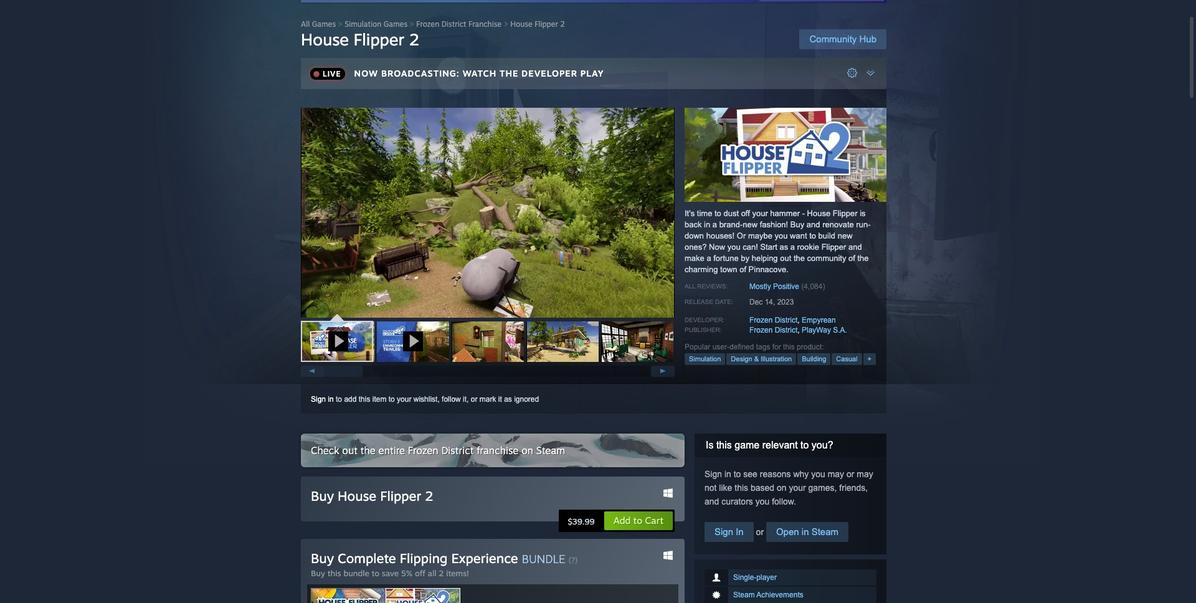 Task type: locate. For each thing, give the bounding box(es) containing it.
is this game relevant to you?
[[706, 440, 834, 451]]

1 horizontal spatial games
[[384, 19, 408, 29]]

the right watch
[[500, 68, 519, 79]]

in
[[705, 220, 711, 229], [328, 395, 334, 404], [725, 469, 732, 479], [802, 527, 810, 537]]

is
[[706, 440, 714, 451]]

dec
[[750, 298, 763, 307]]

0 horizontal spatial may
[[828, 469, 845, 479]]

1 horizontal spatial off
[[742, 209, 751, 218]]

2 up developer
[[561, 19, 565, 29]]

game
[[735, 440, 760, 451]]

frozen district link
[[750, 316, 798, 325], [750, 326, 798, 335]]

house down check
[[338, 488, 377, 504]]

or right "in"
[[754, 527, 767, 537]]

buy left complete
[[311, 550, 334, 567]]

of down the 'by'
[[740, 265, 747, 274]]

in down time
[[705, 220, 711, 229]]

0 vertical spatial steam
[[537, 445, 566, 457]]

house flipper 2 link
[[511, 19, 565, 29]]

1 horizontal spatial >
[[410, 19, 414, 29]]

house down all games link
[[301, 29, 349, 49]]

new up or
[[743, 220, 758, 229]]

to left save
[[372, 569, 380, 579]]

experience
[[452, 550, 519, 567]]

on up 'follow.'
[[777, 483, 787, 493]]

of
[[849, 254, 856, 263], [740, 265, 747, 274]]

all
[[428, 569, 437, 579]]

0 vertical spatial frozen district link
[[750, 316, 798, 325]]

the down rookie
[[794, 254, 805, 263]]

sign up not
[[705, 469, 723, 479]]

may up friends,
[[857, 469, 874, 479]]

$39.99
[[568, 517, 595, 527]]

all up house flipper 2
[[301, 19, 310, 29]]

1 horizontal spatial or
[[754, 527, 767, 537]]

1 horizontal spatial simulation
[[690, 355, 722, 363]]

make
[[685, 254, 705, 263]]

0 horizontal spatial out
[[342, 445, 358, 457]]

0 vertical spatial all
[[301, 19, 310, 29]]

publisher:
[[685, 327, 722, 334]]

0 horizontal spatial all
[[301, 19, 310, 29]]

and
[[807, 220, 821, 229], [849, 243, 863, 252], [705, 497, 720, 507]]

follow.
[[773, 497, 797, 507]]

0 horizontal spatial new
[[743, 220, 758, 229]]

buy down check
[[311, 488, 334, 504]]

may up games, at bottom right
[[828, 469, 845, 479]]

you down based
[[756, 497, 770, 507]]

to left you?
[[801, 440, 809, 451]]

community
[[810, 34, 857, 44]]

1 horizontal spatial on
[[777, 483, 787, 493]]

1 vertical spatial a
[[791, 243, 796, 252]]

0 vertical spatial a
[[713, 220, 718, 229]]

flipping
[[400, 550, 448, 567]]

0 vertical spatial your
[[753, 209, 769, 218]]

sign in
[[715, 527, 744, 537]]

1 > from the left
[[338, 19, 343, 29]]

simulation up house flipper 2
[[345, 19, 382, 29]]

2 vertical spatial or
[[754, 527, 767, 537]]

2 , from the top
[[798, 326, 800, 335]]

this up curators
[[735, 483, 749, 493]]

2 vertical spatial sign
[[715, 527, 734, 537]]

to
[[715, 209, 722, 218], [810, 231, 817, 241], [336, 395, 342, 404], [389, 395, 395, 404], [801, 440, 809, 451], [734, 469, 741, 479], [634, 515, 643, 527], [372, 569, 380, 579]]

1 horizontal spatial as
[[780, 243, 789, 252]]

all
[[301, 19, 310, 29], [685, 283, 696, 290]]

1 horizontal spatial may
[[857, 469, 874, 479]]

of right community
[[849, 254, 856, 263]]

0 horizontal spatial and
[[705, 497, 720, 507]]

your left wishlist,
[[397, 395, 412, 404]]

frozen district link for frozen district , playway s.a.
[[750, 326, 798, 335]]

ignored
[[514, 395, 539, 404]]

your inside it's time to dust off your hammer - house flipper is back in a brand-new fashion! buy and renovate run- down houses! or maybe you want to build new ones? now you can! start as a rookie flipper and make a fortune by helping out the community of the charming town of pinnacove.
[[753, 209, 769, 218]]

to left "add"
[[336, 395, 342, 404]]

1 vertical spatial of
[[740, 265, 747, 274]]

follow
[[442, 395, 461, 404]]

in inside 'sign in to see reasons why you may or may not like this based on your games, friends, and curators you follow.'
[[725, 469, 732, 479]]

watch
[[463, 68, 497, 79]]

brand-
[[720, 220, 743, 229]]

0 horizontal spatial a
[[707, 254, 712, 263]]

games
[[312, 19, 336, 29], [384, 19, 408, 29]]

0 vertical spatial sign
[[311, 395, 326, 404]]

add to cart link
[[604, 511, 674, 531]]

-
[[803, 209, 805, 218]]

frozen up broadcasting:
[[417, 19, 440, 29]]

2
[[561, 19, 565, 29], [409, 29, 420, 49], [425, 488, 434, 504], [439, 569, 444, 579]]

steam right franchise
[[537, 445, 566, 457]]

user-
[[713, 343, 730, 352]]

on inside 'sign in to see reasons why you may or may not like this based on your games, friends, and curators you follow.'
[[777, 483, 787, 493]]

1 horizontal spatial a
[[713, 220, 718, 229]]

buy left bundle
[[311, 569, 325, 579]]

1 vertical spatial ,
[[798, 326, 800, 335]]

1 vertical spatial now
[[709, 243, 726, 252]]

steam down single-
[[734, 591, 755, 600]]

playway
[[802, 326, 832, 335]]

0 vertical spatial new
[[743, 220, 758, 229]]

0 horizontal spatial simulation
[[345, 19, 382, 29]]

2 horizontal spatial your
[[790, 483, 806, 493]]

as right start
[[780, 243, 789, 252]]

run-
[[857, 220, 871, 229]]

this left bundle
[[328, 569, 341, 579]]

1 horizontal spatial out
[[781, 254, 792, 263]]

the down run-
[[858, 254, 869, 263]]

frozen district link down the dec 14, 2023
[[750, 316, 798, 325]]

on
[[522, 445, 534, 457], [777, 483, 787, 493]]

now
[[354, 68, 378, 79], [709, 243, 726, 252]]

sign left "add"
[[311, 395, 326, 404]]

flipper down "entire"
[[380, 488, 422, 504]]

off left all
[[415, 569, 426, 579]]

buy house flipper 2
[[311, 488, 434, 504]]

0 horizontal spatial >
[[338, 19, 343, 29]]

as right it
[[504, 395, 512, 404]]

1 horizontal spatial of
[[849, 254, 856, 263]]

this inside 'sign in to see reasons why you may or may not like this based on your games, friends, and curators you follow.'
[[735, 483, 749, 493]]

0 vertical spatial on
[[522, 445, 534, 457]]

0 vertical spatial and
[[807, 220, 821, 229]]

2 games from the left
[[384, 19, 408, 29]]

> right all games link
[[338, 19, 343, 29]]

0 horizontal spatial your
[[397, 395, 412, 404]]

in right open
[[802, 527, 810, 537]]

sign for sign in to add this item to your wishlist, follow it, or mark it as ignored
[[311, 395, 326, 404]]

why
[[794, 469, 809, 479]]

to up rookie
[[810, 231, 817, 241]]

house right -
[[808, 209, 831, 218]]

buy inside it's time to dust off your hammer - house flipper is back in a brand-new fashion! buy and renovate run- down houses! or maybe you want to build new ones? now you can! start as a rookie flipper and make a fortune by helping out the community of the charming town of pinnacove.
[[791, 220, 805, 229]]

item
[[373, 395, 387, 404]]

check out the entire frozen district franchise on steam
[[311, 445, 566, 457]]

you?
[[812, 440, 834, 451]]

hub
[[860, 34, 877, 44]]

frozen district link for frozen district , empyrean
[[750, 316, 798, 325]]

your inside 'sign in to see reasons why you may or may not like this based on your games, friends, and curators you follow.'
[[790, 483, 806, 493]]

frozen down dec
[[750, 316, 773, 325]]

and down not
[[705, 497, 720, 507]]

2 frozen district link from the top
[[750, 326, 798, 335]]

frozen
[[417, 19, 440, 29], [750, 316, 773, 325], [750, 326, 773, 335], [408, 445, 439, 457]]

buy for buy house flipper 2
[[311, 488, 334, 504]]

complete
[[338, 550, 396, 567]]

or up friends,
[[847, 469, 855, 479]]

1 vertical spatial frozen district link
[[750, 326, 798, 335]]

may
[[828, 469, 845, 479], [857, 469, 874, 479]]

0 vertical spatial out
[[781, 254, 792, 263]]

live
[[323, 69, 341, 79]]

your up fashion!
[[753, 209, 769, 218]]

out up pinnacove.
[[781, 254, 792, 263]]

1 vertical spatial simulation
[[690, 355, 722, 363]]

or inside 'sign in to see reasons why you may or may not like this based on your games, friends, and curators you follow.'
[[847, 469, 855, 479]]

this
[[784, 343, 795, 352], [359, 395, 371, 404], [717, 440, 732, 451], [735, 483, 749, 493], [328, 569, 341, 579]]

1 , from the top
[[798, 316, 800, 325]]

2 horizontal spatial >
[[504, 19, 509, 29]]

0 vertical spatial now
[[354, 68, 378, 79]]

this right for
[[784, 343, 795, 352]]

, up "frozen district , playway s.a."
[[798, 316, 800, 325]]

off
[[742, 209, 751, 218], [415, 569, 426, 579]]

a down want
[[791, 243, 796, 252]]

and up build
[[807, 220, 821, 229]]

to right add
[[634, 515, 643, 527]]

2 vertical spatial steam
[[734, 591, 755, 600]]

flipper up developer
[[535, 19, 559, 29]]

bundle
[[522, 552, 566, 566]]

simulation down popular on the bottom of the page
[[690, 355, 722, 363]]

1 vertical spatial new
[[838, 231, 853, 241]]

in for sign in to see reasons why you may or may not like this based on your games, friends, and curators you follow.
[[725, 469, 732, 479]]

sign left "in"
[[715, 527, 734, 537]]

or right "it," on the bottom left of the page
[[471, 395, 478, 404]]

2 horizontal spatial a
[[791, 243, 796, 252]]

frozen right "entire"
[[408, 445, 439, 457]]

2 down all games > simulation games > frozen district franchise > house flipper 2
[[409, 29, 420, 49]]

the left "entire"
[[361, 445, 376, 457]]

1 vertical spatial steam
[[812, 527, 839, 537]]

0 horizontal spatial off
[[415, 569, 426, 579]]

a up houses!
[[713, 220, 718, 229]]

>
[[338, 19, 343, 29], [410, 19, 414, 29], [504, 19, 509, 29]]

now down houses!
[[709, 243, 726, 252]]

achievements
[[757, 591, 804, 600]]

2 vertical spatial your
[[790, 483, 806, 493]]

0 vertical spatial off
[[742, 209, 751, 218]]

ones?
[[685, 243, 707, 252]]

0 vertical spatial or
[[471, 395, 478, 404]]

1 vertical spatial or
[[847, 469, 855, 479]]

want
[[791, 231, 808, 241]]

0 vertical spatial ,
[[798, 316, 800, 325]]

product:
[[797, 343, 824, 352]]

1 vertical spatial on
[[777, 483, 787, 493]]

and down run-
[[849, 243, 863, 252]]

now right live
[[354, 68, 378, 79]]

steam achievements
[[734, 591, 804, 600]]

all up release
[[685, 283, 696, 290]]

sign for sign in to see reasons why you may or may not like this based on your games, friends, and curators you follow.
[[705, 469, 723, 479]]

0 horizontal spatial on
[[522, 445, 534, 457]]

a
[[713, 220, 718, 229], [791, 243, 796, 252], [707, 254, 712, 263]]

1 vertical spatial sign
[[705, 469, 723, 479]]

0 horizontal spatial games
[[312, 19, 336, 29]]

2 horizontal spatial or
[[847, 469, 855, 479]]

1 frozen district link from the top
[[750, 316, 798, 325]]

(4,084)
[[802, 282, 826, 291]]

> right simulation games link
[[410, 19, 414, 29]]

steam
[[537, 445, 566, 457], [812, 527, 839, 537], [734, 591, 755, 600]]

1 horizontal spatial steam
[[734, 591, 755, 600]]

off right dust
[[742, 209, 751, 218]]

steam right open
[[812, 527, 839, 537]]

0 vertical spatial as
[[780, 243, 789, 252]]

new down renovate
[[838, 231, 853, 241]]

1 horizontal spatial all
[[685, 283, 696, 290]]

entire
[[379, 445, 405, 457]]

play
[[581, 68, 605, 79]]

out right check
[[342, 445, 358, 457]]

, down frozen district , empyrean
[[798, 326, 800, 335]]

time
[[697, 209, 713, 218]]

your down why
[[790, 483, 806, 493]]

and inside 'sign in to see reasons why you may or may not like this based on your games, friends, and curators you follow.'
[[705, 497, 720, 507]]

> right franchise
[[504, 19, 509, 29]]

3 > from the left
[[504, 19, 509, 29]]

in up like
[[725, 469, 732, 479]]

reasons
[[760, 469, 791, 479]]

on right franchise
[[522, 445, 534, 457]]

2 vertical spatial a
[[707, 254, 712, 263]]

in left "add"
[[328, 395, 334, 404]]

sign in to see reasons why you may or may not like this based on your games, friends, and curators you follow.
[[705, 469, 874, 507]]

0 horizontal spatial as
[[504, 395, 512, 404]]

charming
[[685, 265, 718, 274]]

1 horizontal spatial your
[[753, 209, 769, 218]]

in for sign in to add this item to your wishlist, follow it, or mark it as ignored
[[328, 395, 334, 404]]

, for empyrean
[[798, 316, 800, 325]]

2 vertical spatial and
[[705, 497, 720, 507]]

1 vertical spatial your
[[397, 395, 412, 404]]

a up charming
[[707, 254, 712, 263]]

fashion!
[[760, 220, 789, 229]]

1 may from the left
[[828, 469, 845, 479]]

frozen district link up for
[[750, 326, 798, 335]]

house flipper 2
[[301, 29, 420, 49]]

simulation inside simulation link
[[690, 355, 722, 363]]

flipper down build
[[822, 243, 847, 252]]

1 horizontal spatial now
[[709, 243, 726, 252]]

1 horizontal spatial and
[[807, 220, 821, 229]]

buy up want
[[791, 220, 805, 229]]

2 horizontal spatial and
[[849, 243, 863, 252]]

1 vertical spatial all
[[685, 283, 696, 290]]

sign inside 'sign in to see reasons why you may or may not like this based on your games, friends, and curators you follow.'
[[705, 469, 723, 479]]

off inside it's time to dust off your hammer - house flipper is back in a brand-new fashion! buy and renovate run- down houses! or maybe you want to build new ones? now you can! start as a rookie flipper and make a fortune by helping out the community of the charming town of pinnacove.
[[742, 209, 751, 218]]

to left see
[[734, 469, 741, 479]]



Task type: vqa. For each thing, say whether or not it's contained in the screenshot.
address within the Enter the code from your email address at: gmail.com
no



Task type: describe. For each thing, give the bounding box(es) containing it.
1 horizontal spatial new
[[838, 231, 853, 241]]

popular user-defined tags for this product:
[[685, 343, 824, 352]]

frozen up tags at right bottom
[[750, 326, 773, 335]]

1 games from the left
[[312, 19, 336, 29]]

to right item
[[389, 395, 395, 404]]

wishlist,
[[414, 395, 440, 404]]

date:
[[716, 299, 734, 305]]

house right franchise
[[511, 19, 533, 29]]

you down or
[[728, 243, 741, 252]]

houses!
[[707, 231, 735, 241]]

now broadcasting: watch the developer play
[[354, 68, 605, 79]]

design & illustration link
[[727, 353, 797, 365]]

buy for buy complete flipping experience bundle (?)
[[311, 550, 334, 567]]

items!
[[446, 569, 469, 579]]

+
[[868, 355, 872, 363]]

friends,
[[840, 483, 869, 493]]

design
[[731, 355, 753, 363]]

for
[[773, 343, 782, 352]]

s.a.
[[834, 326, 848, 335]]

house inside it's time to dust off your hammer - house flipper is back in a brand-new fashion! buy and renovate run- down houses! or maybe you want to build new ones? now you can! start as a rookie flipper and make a fortune by helping out the community of the charming town of pinnacove.
[[808, 209, 831, 218]]

start
[[761, 243, 778, 252]]

maybe
[[749, 231, 773, 241]]

all games > simulation games > frozen district franchise > house flipper 2
[[301, 19, 565, 29]]

now inside it's time to dust off your hammer - house flipper is back in a brand-new fashion! buy and renovate run- down houses! or maybe you want to build new ones? now you can! start as a rookie flipper and make a fortune by helping out the community of the charming town of pinnacove.
[[709, 243, 726, 252]]

in for open in steam
[[802, 527, 810, 537]]

, for playway s.a.
[[798, 326, 800, 335]]

building link
[[798, 353, 831, 365]]

to right time
[[715, 209, 722, 218]]

1 vertical spatial out
[[342, 445, 358, 457]]

all games link
[[301, 19, 336, 29]]

simulation games link
[[345, 19, 408, 29]]

2 may from the left
[[857, 469, 874, 479]]

bundle
[[344, 569, 370, 579]]

0 vertical spatial of
[[849, 254, 856, 263]]

1 vertical spatial as
[[504, 395, 512, 404]]

open in steam
[[777, 527, 839, 537]]

curators
[[722, 497, 754, 507]]

fortune
[[714, 254, 739, 263]]

popular
[[685, 343, 711, 352]]

positive
[[774, 282, 800, 291]]

in inside it's time to dust off your hammer - house flipper is back in a brand-new fashion! buy and renovate run- down houses! or maybe you want to build new ones? now you can! start as a rookie flipper and make a fortune by helping out the community of the charming town of pinnacove.
[[705, 220, 711, 229]]

all reviews:
[[685, 283, 728, 290]]

0 horizontal spatial now
[[354, 68, 378, 79]]

&
[[755, 355, 759, 363]]

sign in to add this item to your wishlist, follow it, or mark it as ignored
[[311, 395, 539, 404]]

all for all reviews:
[[685, 283, 696, 290]]

or
[[737, 231, 746, 241]]

single-
[[734, 574, 757, 582]]

reviews:
[[698, 283, 728, 290]]

2023
[[778, 298, 794, 307]]

by
[[741, 254, 750, 263]]

add
[[614, 515, 631, 527]]

cart
[[646, 515, 664, 527]]

0 horizontal spatial or
[[471, 395, 478, 404]]

single-player link
[[705, 570, 877, 586]]

5%
[[401, 569, 413, 579]]

simulation link
[[685, 353, 726, 365]]

can!
[[743, 243, 759, 252]]

dust
[[724, 209, 739, 218]]

and for house
[[807, 220, 821, 229]]

building
[[802, 355, 827, 363]]

flipper up renovate
[[833, 209, 858, 218]]

town
[[721, 265, 738, 274]]

developer
[[522, 68, 578, 79]]

down
[[685, 231, 705, 241]]

release date:
[[685, 299, 734, 305]]

illustration
[[761, 355, 792, 363]]

games,
[[809, 483, 838, 493]]

rookie
[[798, 243, 820, 252]]

playway s.a. link
[[802, 326, 848, 335]]

buy this bundle to save 5% off all 2 items!
[[311, 569, 469, 579]]

in
[[736, 527, 744, 537]]

helping
[[752, 254, 778, 263]]

build
[[819, 231, 836, 241]]

based
[[751, 483, 775, 493]]

sign in link
[[311, 395, 334, 404]]

0 horizontal spatial of
[[740, 265, 747, 274]]

this right "add"
[[359, 395, 371, 404]]

all for all games > simulation games > frozen district franchise > house flipper 2
[[301, 19, 310, 29]]

14,
[[765, 298, 776, 307]]

2 down the check out the entire frozen district franchise on steam
[[425, 488, 434, 504]]

like
[[720, 483, 733, 493]]

open in steam link
[[767, 522, 849, 542]]

release
[[685, 299, 714, 305]]

flipper down simulation games link
[[354, 29, 405, 49]]

0 vertical spatial simulation
[[345, 19, 382, 29]]

mostly
[[750, 282, 772, 291]]

sign for sign in
[[715, 527, 734, 537]]

check out the entire frozen district franchise on steam link
[[301, 434, 685, 468]]

this right is
[[717, 440, 732, 451]]

empyrean link
[[802, 316, 836, 325]]

out inside it's time to dust off your hammer - house flipper is back in a brand-new fashion! buy and renovate run- down houses! or maybe you want to build new ones? now you can! start as a rookie flipper and make a fortune by helping out the community of the charming town of pinnacove.
[[781, 254, 792, 263]]

frozen district , playway s.a.
[[750, 326, 848, 335]]

sign in link
[[705, 522, 754, 542]]

open
[[777, 527, 800, 537]]

0 horizontal spatial steam
[[537, 445, 566, 457]]

it
[[499, 395, 502, 404]]

renovate
[[823, 220, 855, 229]]

2 right all
[[439, 569, 444, 579]]

single-player
[[734, 574, 777, 582]]

it's time to dust off your hammer - house flipper is back in a brand-new fashion! buy and renovate run- down houses! or maybe you want to build new ones? now you can! start as a rookie flipper and make a fortune by helping out the community of the charming town of pinnacove.
[[685, 209, 871, 274]]

1 vertical spatial off
[[415, 569, 426, 579]]

and for or
[[705, 497, 720, 507]]

empyrean
[[802, 316, 836, 325]]

as inside it's time to dust off your hammer - house flipper is back in a brand-new fashion! buy and renovate run- down houses! or maybe you want to build new ones? now you can! start as a rookie flipper and make a fortune by helping out the community of the charming town of pinnacove.
[[780, 243, 789, 252]]

frozen district franchise link
[[417, 19, 502, 29]]

it,
[[463, 395, 469, 404]]

is
[[860, 209, 866, 218]]

add
[[344, 395, 357, 404]]

franchise
[[469, 19, 502, 29]]

back
[[685, 220, 702, 229]]

pinnacove.
[[749, 265, 789, 274]]

mostly positive (4,084)
[[750, 282, 826, 291]]

1 vertical spatial and
[[849, 243, 863, 252]]

you up games, at bottom right
[[812, 469, 826, 479]]

you down fashion!
[[775, 231, 788, 241]]

mark
[[480, 395, 497, 404]]

2 > from the left
[[410, 19, 414, 29]]

community hub link
[[800, 29, 887, 49]]

buy for buy this bundle to save 5% off all 2 items!
[[311, 569, 325, 579]]

2 horizontal spatial steam
[[812, 527, 839, 537]]

to inside 'sign in to see reasons why you may or may not like this based on your games, friends, and curators you follow.'
[[734, 469, 741, 479]]



